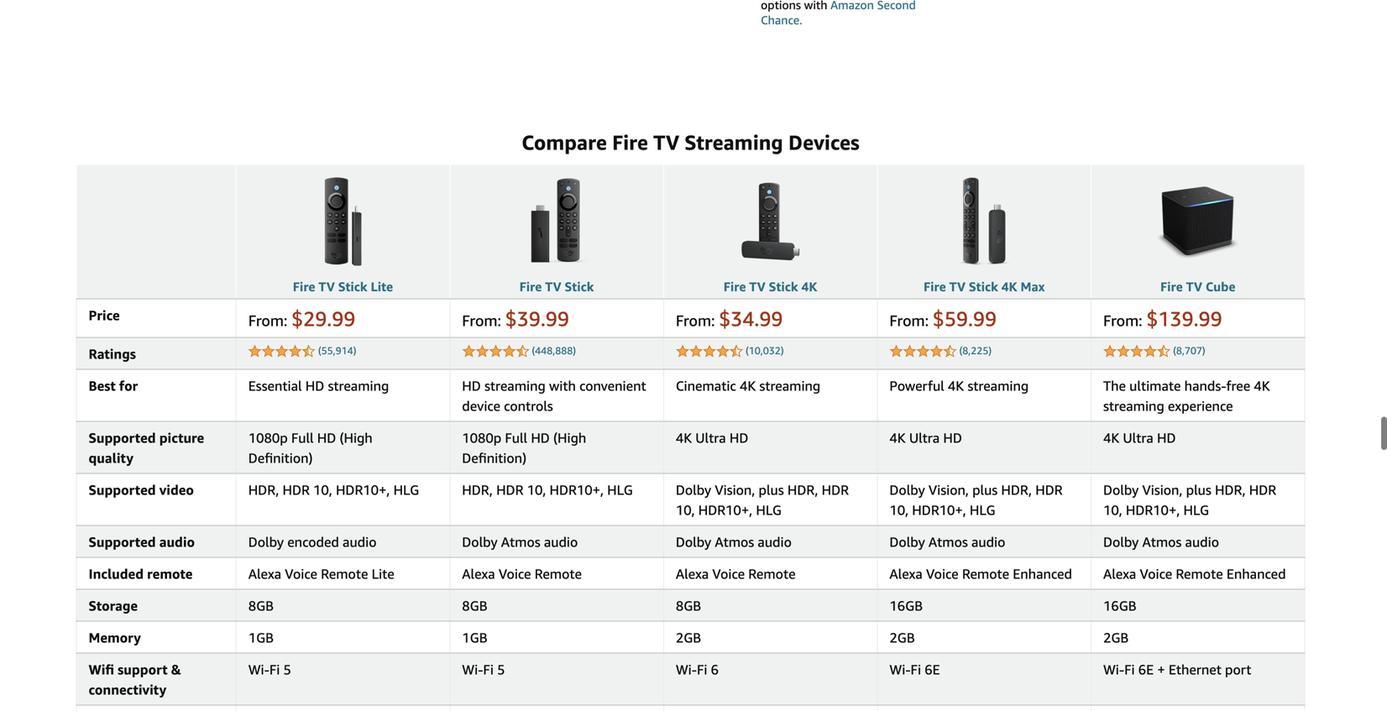Task type: vqa. For each thing, say whether or not it's contained in the screenshot.


Task type: describe. For each thing, give the bounding box(es) containing it.
stick for fire tv stick
[[565, 279, 594, 294]]

2 definition) from the left
[[462, 450, 527, 466]]

3 8gb from the left
[[676, 598, 701, 614]]

lite for fire tv stick lite
[[371, 279, 393, 294]]

1 hdr, from the left
[[248, 482, 279, 498]]

from: $59.99
[[890, 306, 997, 331]]

2 5 from the left
[[497, 662, 505, 678]]

2 wi-fi 5 from the left
[[462, 662, 505, 678]]

1 enhanced from the left
[[1013, 566, 1072, 582]]

1 remote from the left
[[321, 566, 368, 582]]

ethernet
[[1169, 662, 1222, 678]]

fire tv stick 4k max image
[[935, 171, 1034, 271]]

experience
[[1168, 398, 1233, 414]]

3 hdr, from the left
[[788, 482, 818, 498]]

streaming
[[685, 130, 783, 154]]

4 atmos from the left
[[1142, 534, 1182, 550]]

4k down fire tv stick 4k image
[[802, 279, 817, 294]]

included
[[89, 566, 144, 582]]

4k down cinematic
[[676, 430, 692, 446]]

1 2gb from the left
[[676, 630, 701, 646]]

1 full from the left
[[291, 430, 314, 446]]

3 dolby atmos audio from the left
[[890, 534, 1006, 550]]

fire tv stick lite
[[293, 279, 393, 294]]

fire for fire tv stick
[[519, 279, 542, 294]]

1 voice from the left
[[285, 566, 317, 582]]

convenient
[[580, 378, 646, 394]]

fire tv stick link
[[519, 279, 594, 294]]

fire tv stick 4k max link
[[924, 279, 1045, 294]]

tv for fire tv stick 4k max
[[949, 279, 966, 294]]

3 2gb from the left
[[1103, 630, 1129, 646]]

4 hdr, from the left
[[1001, 482, 1032, 498]]

best
[[89, 378, 116, 394]]

1 wi-fi 5 from the left
[[248, 662, 291, 678]]

fire for fire tv cube
[[1161, 279, 1183, 294]]

&
[[171, 662, 181, 678]]

4k inside the ultimate hands-free 4k streaming experience
[[1254, 378, 1270, 394]]

4k down powerful
[[890, 430, 906, 446]]

2 full from the left
[[505, 430, 527, 446]]

fire tv stick 4k image
[[721, 171, 820, 271]]

1 1gb from the left
[[248, 630, 274, 646]]

hd down 'cinematic 4k streaming'
[[730, 430, 749, 446]]

encoded
[[287, 534, 339, 550]]

devices
[[789, 130, 860, 154]]

1 definition) from the left
[[248, 450, 313, 466]]

tv left streaming
[[653, 130, 679, 154]]

(55,914) link
[[318, 345, 356, 356]]

hd streaming with convenient device controls
[[462, 378, 646, 414]]

free
[[1226, 378, 1251, 394]]

hands-
[[1185, 378, 1226, 394]]

device
[[462, 398, 501, 414]]

fire tv stick 4k link
[[724, 279, 817, 294]]

best for
[[89, 378, 138, 394]]

amazon second chance.
[[761, 0, 916, 27]]

$39.99
[[505, 306, 569, 331]]

(55,914)
[[318, 345, 356, 356]]

$139.99
[[1147, 306, 1222, 331]]

2 1080p from the left
[[462, 430, 502, 446]]

2 16gb from the left
[[1103, 598, 1137, 614]]

4k down (10,032)
[[740, 378, 756, 394]]

supported video
[[89, 482, 194, 498]]

3 plus from the left
[[1186, 482, 1212, 498]]

lite for alexa voice remote lite
[[372, 566, 394, 582]]

price
[[89, 307, 120, 323]]

2 hdr, hdr 10, hdr10+, hlg from the left
[[462, 482, 633, 498]]

3 wi- from the left
[[676, 662, 697, 678]]

2 atmos from the left
[[715, 534, 754, 550]]

streaming for powerful 4k streaming
[[968, 378, 1029, 394]]

fire tv stick lite link
[[293, 279, 393, 294]]

1 plus from the left
[[759, 482, 784, 498]]

2 plus from the left
[[973, 482, 998, 498]]

tv for fire tv cube
[[1186, 279, 1203, 294]]

1 ultra from the left
[[696, 430, 726, 446]]

1 5 from the left
[[283, 662, 291, 678]]

tv for fire tv stick 4k
[[749, 279, 766, 294]]

ratings
[[89, 346, 136, 362]]

hd right the essential
[[305, 378, 324, 394]]

3 alexa from the left
[[676, 566, 709, 582]]

3 audio from the left
[[544, 534, 578, 550]]

3 fi from the left
[[697, 662, 707, 678]]

fire tv stick
[[519, 279, 594, 294]]

stick for fire tv stick 4k
[[769, 279, 798, 294]]

3 hdr from the left
[[822, 482, 849, 498]]

supported for supported audio
[[89, 534, 156, 550]]

hd down controls
[[531, 430, 550, 446]]

picture
[[159, 430, 204, 446]]

wifi
[[89, 662, 114, 678]]

1 1080p full hd (high definition) from the left
[[248, 430, 373, 466]]

4k down the
[[1103, 430, 1120, 446]]

(10,032) link
[[746, 345, 784, 356]]

5 hdr, from the left
[[1215, 482, 1246, 498]]

1 4k ultra hd from the left
[[676, 430, 749, 446]]

6e for wi-fi 6e
[[925, 662, 940, 678]]

3 atmos from the left
[[929, 534, 968, 550]]

streaming for cinematic 4k streaming
[[759, 378, 821, 394]]

from: $39.99
[[462, 306, 569, 331]]

2 fi from the left
[[483, 662, 494, 678]]

1 hdr from the left
[[283, 482, 310, 498]]

(10,032)
[[746, 345, 784, 356]]

fire tv cube
[[1161, 279, 1236, 294]]

fire tv cube image
[[1148, 171, 1249, 271]]

$34.99
[[719, 306, 783, 331]]

video
[[159, 482, 194, 498]]

$59.99
[[933, 306, 997, 331]]

4 remote from the left
[[962, 566, 1009, 582]]

2 remote from the left
[[535, 566, 582, 582]]

amazon
[[831, 0, 874, 12]]

2 hdr from the left
[[496, 482, 524, 498]]

fire tv stick image
[[506, 171, 607, 271]]

2 voice from the left
[[499, 566, 531, 582]]

stick for fire tv stick 4k max
[[969, 279, 998, 294]]

4 voice from the left
[[926, 566, 959, 582]]

from: $139.99
[[1103, 306, 1222, 331]]

(8,707) link
[[1173, 345, 1206, 356]]

from: $29.99
[[248, 306, 356, 331]]

supported for supported picture quality
[[89, 430, 156, 446]]

2 alexa voice remote enhanced from the left
[[1103, 566, 1286, 582]]

cinematic
[[676, 378, 736, 394]]

compare
[[522, 130, 607, 154]]

1 audio from the left
[[159, 534, 195, 550]]

quality
[[89, 450, 133, 466]]

5 audio from the left
[[972, 534, 1006, 550]]

amazon second chance. link
[[761, 0, 916, 27]]

chance.
[[761, 13, 803, 27]]

wi-fi 6
[[676, 662, 719, 678]]

1 dolby atmos audio from the left
[[462, 534, 578, 550]]

storage
[[89, 598, 138, 614]]

2 2gb from the left
[[890, 630, 915, 646]]

1 vision, from the left
[[715, 482, 755, 498]]



Task type: locate. For each thing, give the bounding box(es) containing it.
0 horizontal spatial alexa voice remote
[[462, 566, 582, 582]]

1080p
[[248, 430, 288, 446], [462, 430, 502, 446]]

hdr
[[283, 482, 310, 498], [496, 482, 524, 498], [822, 482, 849, 498], [1036, 482, 1063, 498], [1249, 482, 1277, 498]]

hd down powerful 4k streaming
[[943, 430, 962, 446]]

5 hdr from the left
[[1249, 482, 1277, 498]]

tv for fire tv stick lite
[[319, 279, 335, 294]]

tv up $39.99
[[545, 279, 561, 294]]

0 horizontal spatial 1080p full hd (high definition)
[[248, 430, 373, 466]]

4 alexa from the left
[[890, 566, 923, 582]]

definition) down the essential
[[248, 450, 313, 466]]

fire up 'from: $59.99'
[[924, 279, 946, 294]]

definition) down the device
[[462, 450, 527, 466]]

(8,225)
[[959, 345, 992, 356]]

ultra down powerful
[[909, 430, 940, 446]]

5 from: from the left
[[1103, 311, 1143, 329]]

1 horizontal spatial full
[[505, 430, 527, 446]]

for
[[119, 378, 138, 394]]

2 horizontal spatial 2gb
[[1103, 630, 1129, 646]]

from: inside from: $139.99
[[1103, 311, 1143, 329]]

1 vertical spatial lite
[[372, 566, 394, 582]]

hd up the device
[[462, 378, 481, 394]]

6
[[711, 662, 719, 678]]

2gb up wi-fi 6e at bottom right
[[890, 630, 915, 646]]

2 vertical spatial supported
[[89, 534, 156, 550]]

4k ultra hd
[[676, 430, 749, 446], [890, 430, 962, 446], [1103, 430, 1176, 446]]

supported inside supported picture quality
[[89, 430, 156, 446]]

2 4k ultra hd from the left
[[890, 430, 962, 446]]

from: left $39.99
[[462, 311, 501, 329]]

alexa voice remote enhanced
[[890, 566, 1072, 582], [1103, 566, 1286, 582]]

+
[[1157, 662, 1165, 678]]

2 audio from the left
[[343, 534, 377, 550]]

0 horizontal spatial 5
[[283, 662, 291, 678]]

from: left $29.99
[[248, 311, 288, 329]]

support
[[118, 662, 168, 678]]

cinematic 4k streaming
[[676, 378, 821, 394]]

memory
[[89, 630, 141, 646]]

1 from: from the left
[[248, 311, 288, 329]]

voice
[[285, 566, 317, 582], [499, 566, 531, 582], [712, 566, 745, 582], [926, 566, 959, 582], [1140, 566, 1172, 582]]

streaming inside the ultimate hands-free 4k streaming experience
[[1103, 398, 1165, 414]]

fire for fire tv stick lite
[[293, 279, 315, 294]]

from: left $34.99
[[676, 311, 715, 329]]

2 1gb from the left
[[462, 630, 487, 646]]

hd down essential hd streaming
[[317, 430, 336, 446]]

(8,707)
[[1173, 345, 1206, 356]]

fire right 'compare'
[[612, 130, 648, 154]]

4k ultra hd down powerful
[[890, 430, 962, 446]]

supported audio
[[89, 534, 195, 550]]

included remote
[[89, 566, 193, 582]]

2 1080p full hd (high definition) from the left
[[462, 430, 586, 466]]

supported for supported video
[[89, 482, 156, 498]]

fire tv stick lite image
[[293, 171, 393, 271]]

1 fi from the left
[[269, 662, 280, 678]]

from: for $59.99
[[890, 311, 929, 329]]

1 horizontal spatial enhanced
[[1227, 566, 1286, 582]]

controls
[[504, 398, 553, 414]]

remote
[[147, 566, 193, 582]]

0 horizontal spatial plus
[[759, 482, 784, 498]]

1 vertical spatial supported
[[89, 482, 156, 498]]

from: for $39.99
[[462, 311, 501, 329]]

(high down 'hd streaming with convenient device controls'
[[553, 430, 586, 446]]

fire up from: $139.99
[[1161, 279, 1183, 294]]

fire for fire tv stick 4k max
[[924, 279, 946, 294]]

3 dolby vision, plus hdr, hdr 10, hdr10+, hlg from the left
[[1103, 482, 1277, 518]]

0 horizontal spatial vision,
[[715, 482, 755, 498]]

fire
[[612, 130, 648, 154], [293, 279, 315, 294], [519, 279, 542, 294], [724, 279, 746, 294], [924, 279, 946, 294], [1161, 279, 1183, 294]]

tv up "$59.99"
[[949, 279, 966, 294]]

$29.99
[[291, 306, 356, 331]]

tv up $29.99
[[319, 279, 335, 294]]

1 horizontal spatial 8gb
[[462, 598, 487, 614]]

3 4k ultra hd from the left
[[1103, 430, 1176, 446]]

6 audio from the left
[[1185, 534, 1219, 550]]

streaming down the (55,914) link
[[328, 378, 389, 394]]

compare fire tv streaming devices
[[522, 130, 860, 154]]

tv up $34.99
[[749, 279, 766, 294]]

1gb
[[248, 630, 274, 646], [462, 630, 487, 646]]

0 horizontal spatial 1080p
[[248, 430, 288, 446]]

2 ultra from the left
[[909, 430, 940, 446]]

from: inside from: $39.99
[[462, 311, 501, 329]]

2gb up wi-fi 6
[[676, 630, 701, 646]]

dolby encoded audio
[[248, 534, 377, 550]]

1080p down the essential
[[248, 430, 288, 446]]

0 horizontal spatial ultra
[[696, 430, 726, 446]]

supported up included
[[89, 534, 156, 550]]

(448,888)
[[532, 345, 576, 356]]

4 hdr from the left
[[1036, 482, 1063, 498]]

0 horizontal spatial enhanced
[[1013, 566, 1072, 582]]

streaming up controls
[[485, 378, 546, 394]]

1 horizontal spatial hdr, hdr 10, hdr10+, hlg
[[462, 482, 633, 498]]

powerful
[[890, 378, 945, 394]]

hdr,
[[248, 482, 279, 498], [462, 482, 493, 498], [788, 482, 818, 498], [1001, 482, 1032, 498], [1215, 482, 1246, 498]]

ultra down ultimate
[[1123, 430, 1154, 446]]

vision,
[[715, 482, 755, 498], [929, 482, 969, 498], [1142, 482, 1183, 498]]

2 dolby atmos audio from the left
[[676, 534, 792, 550]]

1 horizontal spatial alexa voice remote
[[676, 566, 796, 582]]

4k right powerful
[[948, 378, 964, 394]]

1 stick from the left
[[338, 279, 368, 294]]

1080p full hd (high definition)
[[248, 430, 373, 466], [462, 430, 586, 466]]

4 audio from the left
[[758, 534, 792, 550]]

5 fi from the left
[[1125, 662, 1135, 678]]

1 wi- from the left
[[248, 662, 269, 678]]

4 stick from the left
[[969, 279, 998, 294]]

supported down quality
[[89, 482, 156, 498]]

1 horizontal spatial 4k ultra hd
[[890, 430, 962, 446]]

0 vertical spatial supported
[[89, 430, 156, 446]]

from: inside 'from: $59.99'
[[890, 311, 929, 329]]

stick for fire tv stick lite
[[338, 279, 368, 294]]

fire up the from: $29.99
[[293, 279, 315, 294]]

fire tv stick 4k max
[[924, 279, 1045, 294]]

alexa voice remote
[[462, 566, 582, 582], [676, 566, 796, 582]]

0 horizontal spatial (high
[[340, 430, 373, 446]]

with
[[549, 378, 576, 394]]

1 horizontal spatial 5
[[497, 662, 505, 678]]

2 horizontal spatial dolby vision, plus hdr, hdr 10, hdr10+, hlg
[[1103, 482, 1277, 518]]

(high down essential hd streaming
[[340, 430, 373, 446]]

1 horizontal spatial (high
[[553, 430, 586, 446]]

1 1080p from the left
[[248, 430, 288, 446]]

1 horizontal spatial 6e
[[1139, 662, 1154, 678]]

fire up $39.99
[[519, 279, 542, 294]]

1 8gb from the left
[[248, 598, 274, 614]]

hdr, hdr 10, hdr10+, hlg
[[248, 482, 419, 498], [462, 482, 633, 498]]

2 alexa from the left
[[462, 566, 495, 582]]

0 horizontal spatial 4k ultra hd
[[676, 430, 749, 446]]

1 horizontal spatial 1080p full hd (high definition)
[[462, 430, 586, 466]]

fi
[[269, 662, 280, 678], [483, 662, 494, 678], [697, 662, 707, 678], [911, 662, 921, 678], [1125, 662, 1135, 678]]

(high
[[340, 430, 373, 446], [553, 430, 586, 446]]

lite down dolby encoded audio
[[372, 566, 394, 582]]

5 remote from the left
[[1176, 566, 1223, 582]]

1 horizontal spatial 1080p
[[462, 430, 502, 446]]

2 wi- from the left
[[462, 662, 483, 678]]

0 horizontal spatial full
[[291, 430, 314, 446]]

streaming down the
[[1103, 398, 1165, 414]]

dolby atmos audio
[[462, 534, 578, 550], [676, 534, 792, 550], [890, 534, 1006, 550], [1103, 534, 1219, 550]]

from: left "$59.99"
[[890, 311, 929, 329]]

wi-
[[248, 662, 269, 678], [462, 662, 483, 678], [676, 662, 697, 678], [890, 662, 911, 678], [1103, 662, 1125, 678]]

fire tv stick 4k
[[724, 279, 817, 294]]

1 (high from the left
[[340, 430, 373, 446]]

2 horizontal spatial 4k ultra hd
[[1103, 430, 1176, 446]]

3 ultra from the left
[[1123, 430, 1154, 446]]

from: inside from: $34.99
[[676, 311, 715, 329]]

plus
[[759, 482, 784, 498], [973, 482, 998, 498], [1186, 482, 1212, 498]]

lite
[[371, 279, 393, 294], [372, 566, 394, 582]]

tv for fire tv stick
[[545, 279, 561, 294]]

4 from: from the left
[[890, 311, 929, 329]]

0 horizontal spatial 8gb
[[248, 598, 274, 614]]

2 enhanced from the left
[[1227, 566, 1286, 582]]

ultra down cinematic
[[696, 430, 726, 446]]

1 alexa from the left
[[248, 566, 281, 582]]

4 dolby atmos audio from the left
[[1103, 534, 1219, 550]]

2 horizontal spatial plus
[[1186, 482, 1212, 498]]

5 voice from the left
[[1140, 566, 1172, 582]]

4k ultra hd down ultimate
[[1103, 430, 1176, 446]]

1 horizontal spatial 2gb
[[890, 630, 915, 646]]

0 horizontal spatial 16gb
[[890, 598, 923, 614]]

connectivity
[[89, 682, 166, 698]]

2 horizontal spatial vision,
[[1142, 482, 1183, 498]]

1 6e from the left
[[925, 662, 940, 678]]

0 horizontal spatial wi-fi 5
[[248, 662, 291, 678]]

3 voice from the left
[[712, 566, 745, 582]]

from: inside the from: $29.99
[[248, 311, 288, 329]]

4 fi from the left
[[911, 662, 921, 678]]

hd inside 'hd streaming with convenient device controls'
[[462, 378, 481, 394]]

from: left $139.99
[[1103, 311, 1143, 329]]

definition)
[[248, 450, 313, 466], [462, 450, 527, 466]]

streaming inside 'hd streaming with convenient device controls'
[[485, 378, 546, 394]]

1080p full hd (high definition) down essential hd streaming
[[248, 430, 373, 466]]

2 vision, from the left
[[929, 482, 969, 498]]

the
[[1103, 378, 1126, 394]]

fire tv cube link
[[1161, 279, 1236, 294]]

2 dolby vision, plus hdr, hdr 10, hdr10+, hlg from the left
[[890, 482, 1063, 518]]

2 alexa voice remote from the left
[[676, 566, 796, 582]]

remote
[[321, 566, 368, 582], [535, 566, 582, 582], [748, 566, 796, 582], [962, 566, 1009, 582], [1176, 566, 1223, 582]]

streaming down (8,225) link
[[968, 378, 1029, 394]]

streaming down (10,032) link at the right of page
[[759, 378, 821, 394]]

wi-fi 6e + ethernet port
[[1103, 662, 1252, 678]]

max
[[1021, 279, 1045, 294]]

essential
[[248, 378, 302, 394]]

from: for $29.99
[[248, 311, 288, 329]]

streaming
[[328, 378, 389, 394], [485, 378, 546, 394], [759, 378, 821, 394], [968, 378, 1029, 394], [1103, 398, 1165, 414]]

hdr10+,
[[336, 482, 390, 498], [550, 482, 604, 498], [698, 502, 753, 518], [912, 502, 966, 518], [1126, 502, 1180, 518]]

0 vertical spatial lite
[[371, 279, 393, 294]]

(448,888) link
[[532, 345, 576, 356]]

3 from: from the left
[[676, 311, 715, 329]]

2 from: from the left
[[462, 311, 501, 329]]

wifi support & connectivity
[[89, 662, 181, 698]]

4k
[[802, 279, 817, 294], [1002, 279, 1017, 294], [740, 378, 756, 394], [948, 378, 964, 394], [1254, 378, 1270, 394], [676, 430, 692, 446], [890, 430, 906, 446], [1103, 430, 1120, 446]]

4k ultra hd down cinematic
[[676, 430, 749, 446]]

2 supported from the top
[[89, 482, 156, 498]]

(8,225) link
[[959, 345, 992, 356]]

stick up $29.99
[[338, 279, 368, 294]]

port
[[1225, 662, 1252, 678]]

the ultimate hands-free 4k streaming experience
[[1103, 378, 1270, 414]]

0 horizontal spatial alexa voice remote enhanced
[[890, 566, 1072, 582]]

second
[[877, 0, 916, 12]]

2gb
[[676, 630, 701, 646], [890, 630, 915, 646], [1103, 630, 1129, 646]]

enhanced
[[1013, 566, 1072, 582], [1227, 566, 1286, 582]]

1 horizontal spatial dolby vision, plus hdr, hdr 10, hdr10+, hlg
[[890, 482, 1063, 518]]

2 horizontal spatial ultra
[[1123, 430, 1154, 446]]

ultra
[[696, 430, 726, 446], [909, 430, 940, 446], [1123, 430, 1154, 446]]

1 hdr, hdr 10, hdr10+, hlg from the left
[[248, 482, 419, 498]]

fire up from: $34.99 at the top
[[724, 279, 746, 294]]

streaming for essential hd streaming
[[328, 378, 389, 394]]

10,
[[313, 482, 332, 498], [527, 482, 546, 498], [676, 502, 695, 518], [890, 502, 909, 518], [1103, 502, 1122, 518]]

0 horizontal spatial 1gb
[[248, 630, 274, 646]]

stick up $39.99
[[565, 279, 594, 294]]

powerful 4k streaming
[[890, 378, 1029, 394]]

1 alexa voice remote enhanced from the left
[[890, 566, 1072, 582]]

1 horizontal spatial 1gb
[[462, 630, 487, 646]]

hd down the ultimate hands-free 4k streaming experience
[[1157, 430, 1176, 446]]

full down essential hd streaming
[[291, 430, 314, 446]]

full down controls
[[505, 430, 527, 446]]

1 horizontal spatial wi-fi 5
[[462, 662, 505, 678]]

2 8gb from the left
[[462, 598, 487, 614]]

3 supported from the top
[[89, 534, 156, 550]]

2 6e from the left
[[1139, 662, 1154, 678]]

2 horizontal spatial 8gb
[[676, 598, 701, 614]]

supported
[[89, 430, 156, 446], [89, 482, 156, 498], [89, 534, 156, 550]]

1 horizontal spatial ultra
[[909, 430, 940, 446]]

hd
[[305, 378, 324, 394], [462, 378, 481, 394], [317, 430, 336, 446], [531, 430, 550, 446], [730, 430, 749, 446], [943, 430, 962, 446], [1157, 430, 1176, 446]]

stick up $34.99
[[769, 279, 798, 294]]

1 atmos from the left
[[501, 534, 541, 550]]

fire for fire tv stick 4k
[[724, 279, 746, 294]]

supported picture quality
[[89, 430, 204, 466]]

1 horizontal spatial alexa voice remote enhanced
[[1103, 566, 1286, 582]]

from: $34.99
[[676, 306, 783, 331]]

from: for $139.99
[[1103, 311, 1143, 329]]

0 horizontal spatial 6e
[[925, 662, 940, 678]]

cube
[[1206, 279, 1236, 294]]

0 horizontal spatial 2gb
[[676, 630, 701, 646]]

2 hdr, from the left
[[462, 482, 493, 498]]

1 alexa voice remote from the left
[[462, 566, 582, 582]]

4 wi- from the left
[[890, 662, 911, 678]]

alexa voice remote lite
[[248, 566, 394, 582]]

1 16gb from the left
[[890, 598, 923, 614]]

tv left cube
[[1186, 279, 1203, 294]]

from: for $34.99
[[676, 311, 715, 329]]

8gb
[[248, 598, 274, 614], [462, 598, 487, 614], [676, 598, 701, 614]]

essential hd streaming
[[248, 378, 389, 394]]

0 horizontal spatial dolby vision, plus hdr, hdr 10, hdr10+, hlg
[[676, 482, 849, 518]]

dolby vision, plus hdr, hdr 10, hdr10+, hlg
[[676, 482, 849, 518], [890, 482, 1063, 518], [1103, 482, 1277, 518]]

1080p down the device
[[462, 430, 502, 446]]

lite down the fire tv stick lite 'image'
[[371, 279, 393, 294]]

1 horizontal spatial plus
[[973, 482, 998, 498]]

0 horizontal spatial hdr, hdr 10, hdr10+, hlg
[[248, 482, 419, 498]]

2 (high from the left
[[553, 430, 586, 446]]

5
[[283, 662, 291, 678], [497, 662, 505, 678]]

1 horizontal spatial vision,
[[929, 482, 969, 498]]

stick up "$59.99"
[[969, 279, 998, 294]]

supported up quality
[[89, 430, 156, 446]]

3 vision, from the left
[[1142, 482, 1183, 498]]

1 dolby vision, plus hdr, hdr 10, hdr10+, hlg from the left
[[676, 482, 849, 518]]

2gb up wi-fi 6e + ethernet port in the bottom right of the page
[[1103, 630, 1129, 646]]

2 stick from the left
[[565, 279, 594, 294]]

6e for wi-fi 6e + ethernet port
[[1139, 662, 1154, 678]]

ultimate
[[1130, 378, 1181, 394]]

0 horizontal spatial definition)
[[248, 450, 313, 466]]

4k left max
[[1002, 279, 1017, 294]]

1 horizontal spatial 16gb
[[1103, 598, 1137, 614]]

4k right the free
[[1254, 378, 1270, 394]]

1 horizontal spatial definition)
[[462, 450, 527, 466]]

wi-fi 6e
[[890, 662, 940, 678]]

5 alexa from the left
[[1103, 566, 1137, 582]]

5 wi- from the left
[[1103, 662, 1125, 678]]

1080p full hd (high definition) down controls
[[462, 430, 586, 466]]

from:
[[248, 311, 288, 329], [462, 311, 501, 329], [676, 311, 715, 329], [890, 311, 929, 329], [1103, 311, 1143, 329]]

3 remote from the left
[[748, 566, 796, 582]]



